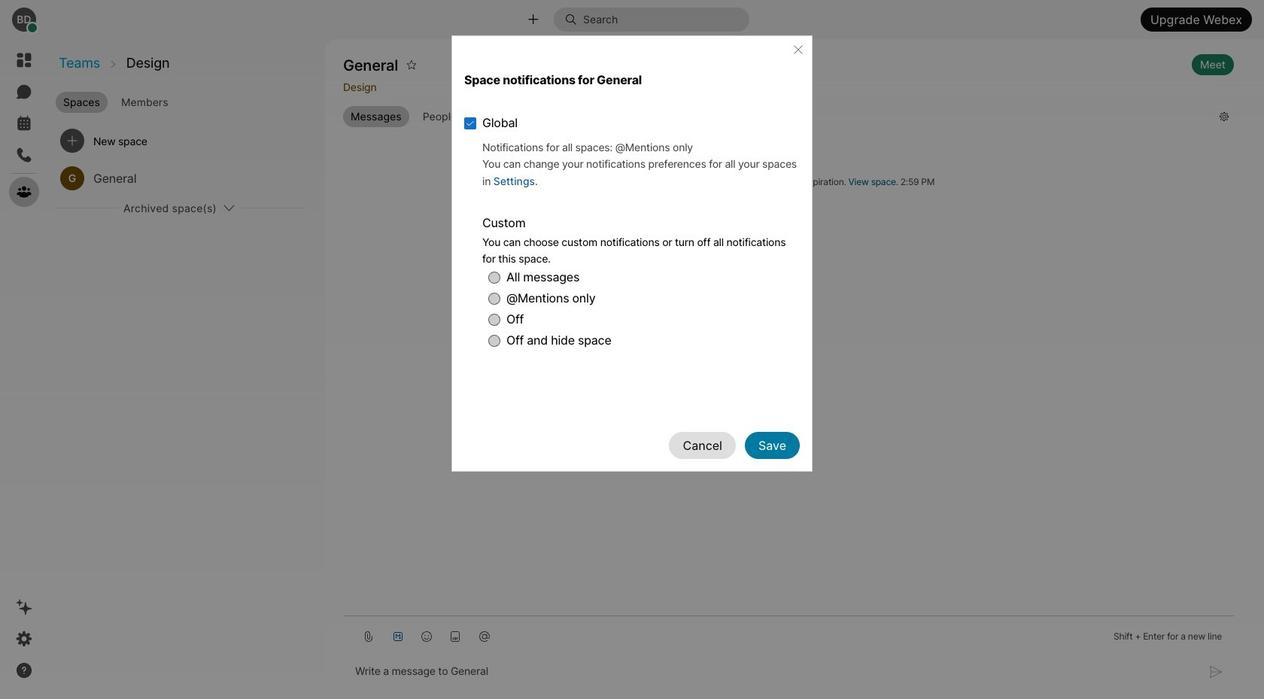 Task type: locate. For each thing, give the bounding box(es) containing it.
tab list
[[53, 86, 324, 114]]

list item
[[54, 122, 304, 160]]

message composer toolbar element
[[343, 616, 1235, 651]]

Off and hide space radio
[[489, 335, 501, 347]]

arrow down_16 image
[[223, 202, 235, 214]]

navigation
[[0, 39, 48, 699]]

group
[[343, 106, 1208, 128]]

dialog
[[452, 35, 813, 664]]

option group
[[483, 213, 800, 352]]



Task type: describe. For each thing, give the bounding box(es) containing it.
All messages radio
[[489, 272, 501, 284]]

webex tab list
[[9, 45, 39, 207]]

general list item
[[54, 160, 304, 197]]

Off radio
[[489, 314, 501, 326]]

@Mentions only radio
[[489, 293, 501, 305]]



Task type: vqa. For each thing, say whether or not it's contained in the screenshot.
Message composer toolbar element
yes



